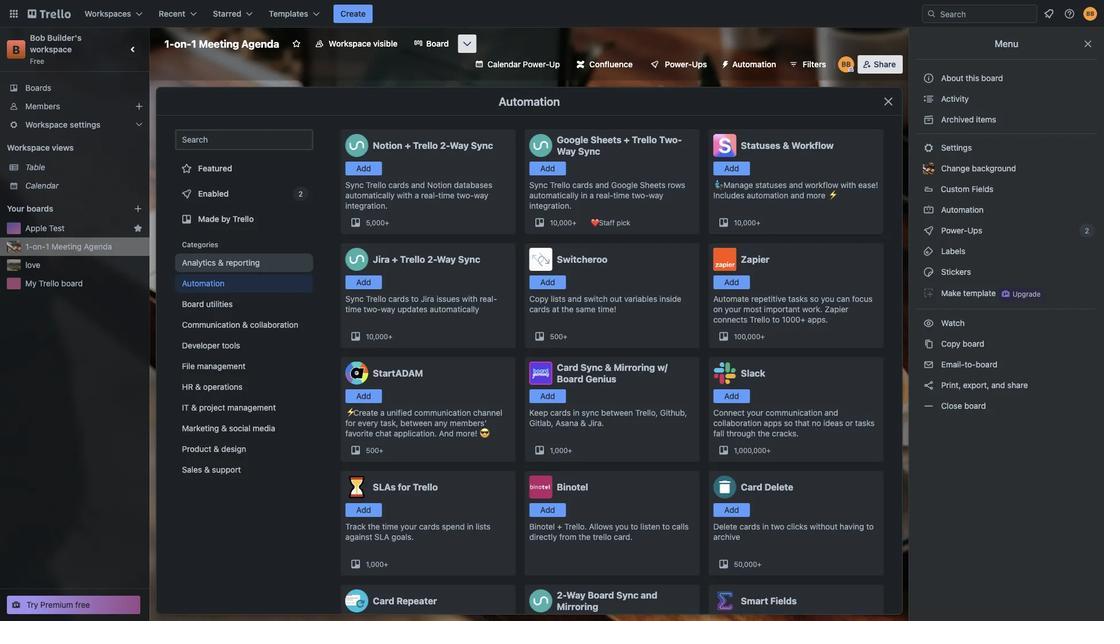 Task type: locate. For each thing, give the bounding box(es) containing it.
sm image inside watch link
[[924, 318, 935, 329]]

1 vertical spatial 2
[[1086, 227, 1090, 235]]

google inside sync trello cards and google sheets rows automatically in a real-time two-way integration.
[[612, 180, 638, 190]]

cards left at
[[530, 305, 550, 314]]

real- up staff on the top right of page
[[597, 191, 614, 200]]

calendar inside "calendar power-up" link
[[488, 60, 521, 69]]

1 horizontal spatial jira
[[421, 294, 435, 304]]

a up ❤️
[[590, 191, 594, 200]]

0 horizontal spatial a
[[380, 408, 385, 418]]

0 horizontal spatial between
[[401, 419, 433, 428]]

1 vertical spatial 1
[[46, 242, 49, 251]]

with down notion + trello 2-way sync
[[397, 191, 413, 200]]

1 down the recent popup button
[[191, 37, 196, 50]]

0 vertical spatial power-ups
[[665, 60, 708, 69]]

1 horizontal spatial card
[[557, 362, 579, 373]]

0 vertical spatial automation link
[[917, 201, 1098, 219]]

add button for google sheets + trello two- way sync
[[530, 162, 567, 176]]

the down trello.
[[579, 533, 591, 542]]

agenda
[[242, 37, 279, 50], [84, 242, 112, 251]]

calendar power-up link
[[468, 55, 567, 74]]

pick
[[617, 219, 631, 227]]

1 vertical spatial copy
[[942, 339, 961, 349]]

1 vertical spatial agenda
[[84, 242, 112, 251]]

jira down 5,000 +
[[373, 254, 390, 265]]

Board name text field
[[159, 35, 285, 53]]

smart
[[741, 596, 769, 607]]

0 vertical spatial google
[[557, 134, 589, 145]]

cards inside track the time your cards spend in lists against sla goals.
[[419, 522, 440, 532]]

0 horizontal spatial 1,000 +
[[366, 560, 388, 569]]

this
[[966, 73, 980, 83]]

updates
[[398, 305, 428, 314]]

the right at
[[562, 305, 574, 314]]

inside
[[660, 294, 682, 304]]

power-
[[523, 60, 550, 69], [665, 60, 692, 69], [942, 226, 968, 235]]

1 sm image from the top
[[924, 266, 935, 278]]

1 horizontal spatial 10,000 +
[[550, 219, 577, 227]]

add button for startadam
[[346, 390, 382, 403]]

copy lists and switch out variables inside cards at the same time!
[[530, 294, 682, 314]]

bob
[[30, 33, 45, 43]]

50,000 +
[[735, 560, 762, 569]]

spend
[[442, 522, 465, 532]]

0 vertical spatial fields
[[972, 184, 994, 194]]

sm image inside print, export, and share link
[[924, 380, 935, 391]]

you inside binotel + trello. allows you to listen to calls directly from the trello card.
[[616, 522, 629, 532]]

2 horizontal spatial 10,000
[[735, 219, 757, 227]]

your
[[7, 204, 24, 213]]

share
[[1008, 381, 1029, 390]]

settings
[[940, 143, 973, 152]]

0 vertical spatial with
[[841, 180, 857, 190]]

1 horizontal spatial with
[[462, 294, 478, 304]]

copy up email-
[[942, 339, 961, 349]]

sm image left "stickers"
[[924, 266, 935, 278]]

1 inside "1-on-1 meeting agenda" link
[[46, 242, 49, 251]]

sm image for make template
[[924, 287, 935, 299]]

card inside card sync & mirroring w/ board genius
[[557, 362, 579, 373]]

1 down apple test
[[46, 242, 49, 251]]

tasks inside automate repetitive tasks so you can focus on your most important work. zapier connects trello to 1000+ apps.
[[789, 294, 808, 304]]

workspace for workspace settings
[[25, 120, 68, 129]]

collaboration up through
[[714, 419, 762, 428]]

confluence icon image
[[577, 60, 585, 68]]

lists inside track the time your cards spend in lists against sla goals.
[[476, 522, 491, 532]]

sm image inside "activity" link
[[924, 93, 935, 105]]

featured
[[198, 164, 232, 173]]

2 vertical spatial your
[[401, 522, 417, 532]]

important
[[765, 305, 801, 314]]

1 horizontal spatial sheets
[[640, 180, 666, 190]]

collaboration
[[250, 320, 299, 330], [714, 419, 762, 428]]

10,000 up the 'startadam' at the left bottom
[[366, 333, 388, 341]]

binotel inside binotel + trello. allows you to listen to calls directly from the trello card.
[[530, 522, 555, 532]]

1,000 + down asana
[[550, 447, 573, 455]]

and
[[439, 429, 454, 438]]

you for zapier
[[822, 294, 835, 304]]

file
[[182, 362, 195, 371]]

add for card delete
[[725, 506, 740, 515]]

primary element
[[0, 0, 1105, 28]]

communication up any
[[414, 408, 471, 418]]

0 vertical spatial tasks
[[789, 294, 808, 304]]

binotel up trello.
[[557, 482, 589, 493]]

sm image inside labels link
[[924, 246, 935, 257]]

1 vertical spatial sheets
[[640, 180, 666, 190]]

1,000 + for card sync & mirroring w/ board genius
[[550, 447, 573, 455]]

trello.
[[565, 522, 587, 532]]

a up task,
[[380, 408, 385, 418]]

0 vertical spatial 500
[[550, 333, 563, 341]]

add for switcheroo
[[541, 278, 556, 287]]

1 vertical spatial 2-
[[428, 254, 437, 265]]

1 horizontal spatial real-
[[480, 294, 497, 304]]

0 horizontal spatial 500 +
[[366, 447, 384, 455]]

1 vertical spatial 1-
[[25, 242, 33, 251]]

agenda up love link
[[84, 242, 112, 251]]

the down apps
[[758, 429, 770, 438]]

developer
[[182, 341, 220, 350]]

1-on-1 meeting agenda down starred
[[165, 37, 279, 50]]

so inside automate repetitive tasks so you can focus on your most important work. zapier connects trello to 1000+ apps.
[[811, 294, 819, 304]]

premium
[[40, 600, 73, 610]]

+ down most
[[761, 333, 765, 341]]

real- inside sync trello cards to jira issues with real- time two-way updates automatically
[[480, 294, 497, 304]]

& up genius
[[605, 362, 612, 373]]

boards link
[[0, 79, 150, 97]]

filters
[[803, 60, 827, 69]]

you left can on the top
[[822, 294, 835, 304]]

1,000 + down sla
[[366, 560, 388, 569]]

time inside 'sync trello cards and notion databases automatically with a real-time two-way integration.'
[[439, 191, 455, 200]]

+ down sla
[[384, 560, 388, 569]]

10,000 + down includes
[[735, 219, 761, 227]]

sheets
[[591, 134, 622, 145], [640, 180, 666, 190]]

copy left switch
[[530, 294, 549, 304]]

up
[[550, 60, 560, 69]]

you inside automate repetitive tasks so you can focus on your most important work. zapier connects trello to 1000+ apps.
[[822, 294, 835, 304]]

0 vertical spatial collaboration
[[250, 320, 299, 330]]

reporting
[[226, 258, 260, 268]]

on- inside text field
[[174, 37, 191, 50]]

2 for enabled
[[299, 190, 303, 198]]

10,000 + left ❤️
[[550, 219, 577, 227]]

& left the social
[[221, 424, 227, 433]]

add for card sync & mirroring w/ board genius
[[541, 392, 556, 401]]

add button for jira + trello 2-way sync
[[346, 276, 382, 289]]

1 integration. from the left
[[346, 201, 388, 211]]

0 horizontal spatial 1
[[46, 242, 49, 251]]

0 vertical spatial 1-on-1 meeting agenda
[[165, 37, 279, 50]]

2 horizontal spatial real-
[[597, 191, 614, 200]]

2 integration. from the left
[[530, 201, 572, 211]]

delete inside delete cards in two clicks without having to archive
[[714, 522, 738, 532]]

0 vertical spatial agenda
[[242, 37, 279, 50]]

0 vertical spatial on-
[[174, 37, 191, 50]]

about this board button
[[917, 69, 1098, 87]]

1 horizontal spatial google
[[612, 180, 638, 190]]

2 horizontal spatial a
[[590, 191, 594, 200]]

sync inside 'sync trello cards and notion databases automatically with a real-time two-way integration.'
[[346, 180, 364, 190]]

jira.
[[589, 419, 604, 428]]

two- inside sync trello cards to jira issues with real- time two-way updates automatically
[[364, 305, 381, 314]]

2 horizontal spatial 2-
[[557, 590, 567, 601]]

0 horizontal spatial binotel
[[530, 522, 555, 532]]

communication & collaboration
[[182, 320, 299, 330]]

channel
[[474, 408, 503, 418]]

notion + trello 2-way sync
[[373, 140, 493, 151]]

jira inside sync trello cards to jira issues with real- time two-way updates automatically
[[421, 294, 435, 304]]

switcheroo
[[557, 254, 608, 265]]

& right analytics
[[218, 258, 224, 268]]

0 horizontal spatial two-
[[364, 305, 381, 314]]

fields for smart fields
[[771, 596, 797, 607]]

real- inside sync trello cards and google sheets rows automatically in a real-time two-way integration.
[[597, 191, 614, 200]]

communication inside "connect your communication and collaboration apps so that no ideas or tasks fall through the cracks."
[[766, 408, 823, 418]]

to up card.
[[631, 522, 639, 532]]

1 horizontal spatial between
[[602, 408, 634, 418]]

1 horizontal spatial so
[[811, 294, 819, 304]]

way
[[450, 140, 469, 151], [557, 146, 576, 157], [437, 254, 456, 265], [567, 590, 586, 601]]

more!
[[456, 429, 478, 438]]

1 horizontal spatial agenda
[[242, 37, 279, 50]]

binotel for binotel
[[557, 482, 589, 493]]

& right statuses at the top of the page
[[783, 140, 790, 151]]

between inside ⚡create a unified communication channel for every task, between any members' favorite chat application. and more! 😎
[[401, 419, 433, 428]]

with left the ease! at the top of page
[[841, 180, 857, 190]]

1- up love
[[25, 242, 33, 251]]

workspace down create button
[[329, 39, 371, 48]]

two- inside sync trello cards and google sheets rows automatically in a real-time two-way integration.
[[632, 191, 649, 200]]

on- down the apple
[[33, 242, 46, 251]]

you for binotel
[[616, 522, 629, 532]]

management down hr & operations link
[[228, 403, 276, 413]]

fields
[[972, 184, 994, 194], [771, 596, 797, 607]]

1 vertical spatial meeting
[[52, 242, 82, 251]]

0 vertical spatial so
[[811, 294, 819, 304]]

board
[[982, 73, 1004, 83], [61, 279, 83, 288], [963, 339, 985, 349], [976, 360, 998, 369], [965, 401, 987, 411]]

workspace down members
[[25, 120, 68, 129]]

0 vertical spatial 1,000 +
[[550, 447, 573, 455]]

0 horizontal spatial mirroring
[[557, 602, 599, 613]]

asana
[[556, 419, 579, 428]]

calendar inside calendar link
[[25, 181, 59, 190]]

+ down automation
[[757, 219, 761, 227]]

your inside track the time your cards spend in lists against sla goals.
[[401, 522, 417, 532]]

card up asana
[[557, 362, 579, 373]]

1-on-1 meeting agenda inside text field
[[165, 37, 279, 50]]

1 vertical spatial mirroring
[[557, 602, 599, 613]]

0 horizontal spatial agenda
[[84, 242, 112, 251]]

0 horizontal spatial automation link
[[175, 274, 313, 293]]

1 vertical spatial you
[[616, 522, 629, 532]]

copy inside copy board link
[[942, 339, 961, 349]]

fields inside button
[[972, 184, 994, 194]]

+ inside google sheets + trello two- way sync
[[624, 134, 630, 145]]

0 horizontal spatial notion
[[373, 140, 403, 151]]

sm image
[[717, 55, 733, 71], [924, 93, 935, 105], [924, 114, 935, 125], [924, 142, 935, 154], [924, 204, 935, 216], [924, 225, 935, 237], [924, 246, 935, 257], [924, 287, 935, 299], [924, 318, 935, 329], [924, 338, 935, 350], [924, 359, 935, 371], [924, 401, 935, 412]]

tasks up work. in the right of the page
[[789, 294, 808, 304]]

calendar down the table
[[25, 181, 59, 190]]

0 vertical spatial calendar
[[488, 60, 521, 69]]

sm image inside email-to-board link
[[924, 359, 935, 371]]

add for slack
[[725, 392, 740, 401]]

back to home image
[[28, 5, 71, 23]]

in inside track the time your cards spend in lists against sla goals.
[[467, 522, 474, 532]]

automation left filters button
[[733, 60, 777, 69]]

cards up asana
[[551, 408, 571, 418]]

0 vertical spatial workspace
[[329, 39, 371, 48]]

workspace for workspace visible
[[329, 39, 371, 48]]

meeting
[[199, 37, 239, 50], [52, 242, 82, 251]]

calendar power-up
[[488, 60, 560, 69]]

sm image for activity
[[924, 93, 935, 105]]

meeting down test
[[52, 242, 82, 251]]

your up through
[[747, 408, 764, 418]]

2 horizontal spatial your
[[747, 408, 764, 418]]

management
[[197, 362, 246, 371], [228, 403, 276, 413]]

Search text field
[[175, 129, 313, 150]]

integration.
[[346, 201, 388, 211], [530, 201, 572, 211]]

1 vertical spatial so
[[785, 419, 793, 428]]

cards inside "copy lists and switch out variables inside cards at the same time!"
[[530, 305, 550, 314]]

zapier down can on the top
[[825, 305, 849, 314]]

0 vertical spatial notion
[[373, 140, 403, 151]]

500 + for startadam
[[366, 447, 384, 455]]

focus
[[853, 294, 873, 304]]

1 horizontal spatial automatically
[[430, 305, 479, 314]]

copy for copy lists and switch out variables inside cards at the same time!
[[530, 294, 549, 304]]

collaboration down board utilities link
[[250, 320, 299, 330]]

1 horizontal spatial binotel
[[557, 482, 589, 493]]

⚡create
[[346, 408, 378, 418]]

2 horizontal spatial card
[[741, 482, 763, 493]]

every
[[358, 419, 378, 428]]

0 horizontal spatial 10,000 +
[[366, 333, 393, 341]]

ups up labels link
[[968, 226, 983, 235]]

delete up archive
[[714, 522, 738, 532]]

to right having
[[867, 522, 874, 532]]

filters button
[[786, 55, 830, 74]]

add button for card delete
[[714, 504, 751, 517]]

board down love link
[[61, 279, 83, 288]]

workspace inside button
[[329, 39, 371, 48]]

cards up 5,000 +
[[389, 180, 409, 190]]

so up cracks.
[[785, 419, 793, 428]]

sheets left rows
[[640, 180, 666, 190]]

between up "application." at the bottom left of the page
[[401, 419, 433, 428]]

1 horizontal spatial for
[[398, 482, 411, 493]]

0 horizontal spatial you
[[616, 522, 629, 532]]

fields down change background
[[972, 184, 994, 194]]

the inside "copy lists and switch out variables inside cards at the same time!"
[[562, 305, 574, 314]]

1 vertical spatial for
[[398, 482, 411, 493]]

lists right spend
[[476, 522, 491, 532]]

your up 'goals.'
[[401, 522, 417, 532]]

0 horizontal spatial 1-on-1 meeting agenda
[[25, 242, 112, 251]]

real- right issues
[[480, 294, 497, 304]]

copy inside "copy lists and switch out variables inside cards at the same time!"
[[530, 294, 549, 304]]

your boards with 4 items element
[[7, 202, 116, 216]]

to-
[[965, 360, 976, 369]]

1 horizontal spatial 1-on-1 meeting agenda
[[165, 37, 279, 50]]

with inside 🧞‍♂️ manage statuses and workflow with ease! includes automation and more ⚡️
[[841, 180, 857, 190]]

real- down notion + trello 2-way sync
[[421, 191, 439, 200]]

lists up at
[[551, 294, 566, 304]]

& down sync
[[581, 419, 586, 428]]

board inside button
[[982, 73, 1004, 83]]

you
[[822, 294, 835, 304], [616, 522, 629, 532]]

lists inside "copy lists and switch out variables inside cards at the same time!"
[[551, 294, 566, 304]]

add button for switcheroo
[[530, 276, 567, 289]]

time inside sync trello cards to jira issues with real- time two-way updates automatically
[[346, 305, 362, 314]]

sheets up sync trello cards and google sheets rows automatically in a real-time two-way integration.
[[591, 134, 622, 145]]

between inside keep cards in sync between trello, github, gitlab, asana & jira.
[[602, 408, 634, 418]]

sales & support
[[182, 465, 241, 475]]

sm image
[[924, 266, 935, 278], [924, 380, 935, 391]]

by
[[221, 214, 231, 224]]

1 vertical spatial card
[[741, 482, 763, 493]]

meeting down starred
[[199, 37, 239, 50]]

directly
[[530, 533, 557, 542]]

&
[[783, 140, 790, 151], [218, 258, 224, 268], [242, 320, 248, 330], [605, 362, 612, 373], [195, 382, 201, 392], [191, 403, 197, 413], [581, 419, 586, 428], [221, 424, 227, 433], [214, 445, 219, 454], [204, 465, 210, 475]]

+ left the two-
[[624, 134, 630, 145]]

connect your communication and collaboration apps so that no ideas or tasks fall through the cracks.
[[714, 408, 875, 438]]

0 horizontal spatial on-
[[33, 242, 46, 251]]

card for card delete
[[741, 482, 763, 493]]

a down notion + trello 2-way sync
[[415, 191, 419, 200]]

500 + down chat in the bottom left of the page
[[366, 447, 384, 455]]

on-
[[174, 37, 191, 50], [33, 242, 46, 251]]

& down board utilities link
[[242, 320, 248, 330]]

0 horizontal spatial card
[[373, 596, 395, 607]]

ups inside button
[[692, 60, 708, 69]]

developer tools link
[[175, 337, 313, 355]]

0 vertical spatial your
[[725, 305, 742, 314]]

0 notifications image
[[1043, 7, 1057, 21]]

card down 1,000,000 +
[[741, 482, 763, 493]]

sm image left print,
[[924, 380, 935, 391]]

table
[[25, 163, 45, 172]]

sm image inside close board link
[[924, 401, 935, 412]]

2 horizontal spatial way
[[649, 191, 664, 200]]

🧞‍♂️ manage statuses and workflow with ease! includes automation and more ⚡️
[[714, 180, 879, 200]]

application.
[[394, 429, 437, 438]]

0 horizontal spatial so
[[785, 419, 793, 428]]

sm image for copy board
[[924, 338, 935, 350]]

0 vertical spatial jira
[[373, 254, 390, 265]]

real- inside 'sync trello cards and notion databases automatically with a real-time two-way integration.'
[[421, 191, 439, 200]]

1 communication from the left
[[414, 408, 471, 418]]

sync inside 2-way board sync and mirroring
[[617, 590, 639, 601]]

1 vertical spatial workspace
[[25, 120, 68, 129]]

10,000 +
[[550, 219, 577, 227], [735, 219, 761, 227], [366, 333, 393, 341]]

bob builder (bobbuilder40) image
[[839, 56, 855, 73]]

delete up the two
[[765, 482, 794, 493]]

& for design
[[214, 445, 219, 454]]

2- for notion
[[440, 140, 450, 151]]

your down automate
[[725, 305, 742, 314]]

& right sales
[[204, 465, 210, 475]]

notion inside 'sync trello cards and notion databases automatically with a real-time two-way integration.'
[[427, 180, 452, 190]]

1,000 down sla
[[366, 560, 384, 569]]

1 vertical spatial 1-on-1 meeting agenda
[[25, 242, 112, 251]]

0 horizontal spatial real-
[[421, 191, 439, 200]]

10,000 left ❤️
[[550, 219, 573, 227]]

1 horizontal spatial you
[[822, 294, 835, 304]]

Search field
[[937, 5, 1038, 22]]

board up print, export, and share
[[976, 360, 998, 369]]

1 horizontal spatial fields
[[972, 184, 994, 194]]

change background link
[[917, 159, 1098, 178]]

two- inside 'sync trello cards and notion databases automatically with a real-time two-way integration.'
[[457, 191, 474, 200]]

star or unstar board image
[[292, 39, 301, 48]]

0 horizontal spatial tasks
[[789, 294, 808, 304]]

0 horizontal spatial power-ups
[[665, 60, 708, 69]]

1,000 down asana
[[550, 447, 568, 455]]

0 horizontal spatial power-
[[523, 60, 550, 69]]

automation inside button
[[733, 60, 777, 69]]

0 horizontal spatial way
[[381, 305, 396, 314]]

automation down the custom fields
[[940, 205, 984, 215]]

workspace views
[[7, 143, 74, 152]]

0 horizontal spatial 500
[[366, 447, 379, 455]]

calendar for calendar
[[25, 181, 59, 190]]

sm image inside settings link
[[924, 142, 935, 154]]

card
[[557, 362, 579, 373], [741, 482, 763, 493], [373, 596, 395, 607]]

2 vertical spatial workspace
[[7, 143, 50, 152]]

track the time your cards spend in lists against sla goals.
[[346, 522, 491, 542]]

workspace
[[30, 45, 72, 54]]

automation link up board utilities link
[[175, 274, 313, 293]]

500 down at
[[550, 333, 563, 341]]

2 communication from the left
[[766, 408, 823, 418]]

10,000
[[550, 219, 573, 227], [735, 219, 757, 227], [366, 333, 388, 341]]

to down important
[[773, 315, 780, 325]]

1 horizontal spatial 2-
[[440, 140, 450, 151]]

power- inside power-ups button
[[665, 60, 692, 69]]

1 horizontal spatial on-
[[174, 37, 191, 50]]

1 horizontal spatial automation link
[[917, 201, 1098, 219]]

copy board
[[940, 339, 985, 349]]

hr & operations link
[[175, 378, 313, 396]]

binotel up directly
[[530, 522, 555, 532]]

statuses & workflow
[[741, 140, 834, 151]]

1 vertical spatial tasks
[[856, 419, 875, 428]]

0 vertical spatial sheets
[[591, 134, 622, 145]]

2 vertical spatial with
[[462, 294, 478, 304]]

0 horizontal spatial google
[[557, 134, 589, 145]]

1-on-1 meeting agenda down 'apple test' "link"
[[25, 242, 112, 251]]

0 horizontal spatial fields
[[771, 596, 797, 607]]

cards up ❤️
[[573, 180, 593, 190]]

0 vertical spatial delete
[[765, 482, 794, 493]]

0 vertical spatial 1-
[[165, 37, 174, 50]]

automation
[[733, 60, 777, 69], [499, 94, 560, 108], [940, 205, 984, 215], [182, 279, 225, 288]]

way inside sync trello cards to jira issues with real- time two-way updates automatically
[[381, 305, 396, 314]]

+ inside binotel + trello. allows you to listen to calls directly from the trello card.
[[558, 522, 563, 532]]

1 vertical spatial binotel
[[530, 522, 555, 532]]

& for collaboration
[[242, 320, 248, 330]]

1 vertical spatial 1,000
[[366, 560, 384, 569]]

and inside 2-way board sync and mirroring
[[641, 590, 658, 601]]

1- inside text field
[[165, 37, 174, 50]]

2- for jira
[[428, 254, 437, 265]]

add for startadam
[[357, 392, 371, 401]]

0 vertical spatial card
[[557, 362, 579, 373]]

archive
[[714, 533, 741, 542]]

add for jira + trello 2-way sync
[[357, 278, 371, 287]]

two-
[[660, 134, 682, 145]]

& right hr
[[195, 382, 201, 392]]

zapier up repetitive
[[741, 254, 770, 265]]

to up updates
[[411, 294, 419, 304]]

for inside ⚡create a unified communication channel for every task, between any members' favorite chat application. and more! 😎
[[346, 419, 356, 428]]

2 sm image from the top
[[924, 380, 935, 391]]

confluence
[[590, 60, 633, 69]]

change background
[[940, 164, 1017, 173]]

1 horizontal spatial zapier
[[825, 305, 849, 314]]

500 for switcheroo
[[550, 333, 563, 341]]

meeting inside text field
[[199, 37, 239, 50]]

sm image for email-to-board
[[924, 359, 935, 371]]

integration. inside sync trello cards and google sheets rows automatically in a real-time two-way integration.
[[530, 201, 572, 211]]

automation link down custom fields button in the top of the page
[[917, 201, 1098, 219]]

& for reporting
[[218, 258, 224, 268]]

cards left spend
[[419, 522, 440, 532]]

sync trello cards and notion databases automatically with a real-time two-way integration.
[[346, 180, 493, 211]]

your inside "connect your communication and collaboration apps so that no ideas or tasks fall through the cracks."
[[747, 408, 764, 418]]

workspace inside dropdown button
[[25, 120, 68, 129]]

workspaces button
[[78, 5, 150, 23]]

sm image for automation
[[924, 204, 935, 216]]

sm image for watch
[[924, 318, 935, 329]]

1- down recent
[[165, 37, 174, 50]]

1,000,000
[[735, 447, 767, 455]]

automatically inside sync trello cards and google sheets rows automatically in a real-time two-way integration.
[[530, 191, 579, 200]]

5,000
[[366, 219, 385, 227]]

communication inside ⚡create a unified communication channel for every task, between any members' favorite chat application. and more! 😎
[[414, 408, 471, 418]]

clicks
[[787, 522, 808, 532]]

10,000 down includes
[[735, 219, 757, 227]]

add board image
[[134, 204, 143, 213]]

10,000 + up the 'startadam' at the left bottom
[[366, 333, 393, 341]]

1-
[[165, 37, 174, 50], [25, 242, 33, 251]]



Task type: describe. For each thing, give the bounding box(es) containing it.
+ up sync trello cards to jira issues with real- time two-way updates automatically
[[392, 254, 398, 265]]

10,000 for statuses & workflow
[[735, 219, 757, 227]]

at
[[553, 305, 560, 314]]

fall
[[714, 429, 725, 438]]

switch
[[584, 294, 608, 304]]

repeater
[[397, 596, 437, 607]]

+ down chat in the bottom left of the page
[[379, 447, 384, 455]]

allows
[[589, 522, 613, 532]]

the inside "connect your communication and collaboration apps so that no ideas or tasks fall through the cracks."
[[758, 429, 770, 438]]

& for operations
[[195, 382, 201, 392]]

1,000 for slas for trello
[[366, 560, 384, 569]]

0 horizontal spatial jira
[[373, 254, 390, 265]]

your inside automate repetitive tasks so you can focus on your most important work. zapier connects trello to 1000+ apps.
[[725, 305, 742, 314]]

cards inside keep cards in sync between trello, github, gitlab, asana & jira.
[[551, 408, 571, 418]]

1 vertical spatial management
[[228, 403, 276, 413]]

marketing & social media link
[[175, 419, 313, 438]]

about
[[942, 73, 964, 83]]

card for card repeater
[[373, 596, 395, 607]]

& for support
[[204, 465, 210, 475]]

b link
[[7, 40, 25, 59]]

way inside 'sync trello cards and notion databases automatically with a real-time two-way integration.'
[[474, 191, 489, 200]]

stickers
[[940, 267, 972, 277]]

calendar for calendar power-up
[[488, 60, 521, 69]]

table link
[[25, 162, 143, 173]]

and inside "copy lists and switch out variables inside cards at the same time!"
[[568, 294, 582, 304]]

agenda inside "1-on-1 meeting agenda" link
[[84, 242, 112, 251]]

0 vertical spatial management
[[197, 362, 246, 371]]

customize views image
[[462, 38, 473, 49]]

with inside sync trello cards to jira issues with real- time two-way updates automatically
[[462, 294, 478, 304]]

sm image for stickers
[[924, 266, 935, 278]]

500 for startadam
[[366, 447, 379, 455]]

gitlab,
[[530, 419, 554, 428]]

workspace settings
[[25, 120, 101, 129]]

sm image for archived items
[[924, 114, 935, 125]]

sm image for close board
[[924, 401, 935, 412]]

free
[[30, 57, 44, 65]]

trello
[[593, 533, 612, 542]]

labels
[[940, 247, 966, 256]]

trello inside google sheets + trello two- way sync
[[632, 134, 657, 145]]

trello inside sync trello cards and google sheets rows automatically in a real-time two-way integration.
[[550, 180, 571, 190]]

board utilities link
[[175, 295, 313, 314]]

sm image for settings
[[924, 142, 935, 154]]

settings link
[[917, 139, 1098, 157]]

bob builder (bobbuilder40) image
[[1084, 7, 1098, 21]]

a inside sync trello cards and google sheets rows automatically in a real-time two-way integration.
[[590, 191, 594, 200]]

love link
[[25, 260, 143, 271]]

create
[[341, 9, 366, 18]]

this member is an admin of this board. image
[[849, 67, 854, 73]]

staff
[[600, 219, 615, 227]]

1,000 + for slas for trello
[[366, 560, 388, 569]]

cards inside 'sync trello cards and notion databases automatically with a real-time two-way integration.'
[[389, 180, 409, 190]]

mirroring inside card sync & mirroring w/ board genius
[[614, 362, 656, 373]]

print,
[[942, 381, 962, 390]]

add button for statuses & workflow
[[714, 162, 751, 176]]

in inside delete cards in two clicks without having to archive
[[763, 522, 769, 532]]

& inside keep cards in sync between trello, github, gitlab, asana & jira.
[[581, 419, 586, 428]]

the inside track the time your cards spend in lists against sla goals.
[[368, 522, 380, 532]]

sales & support link
[[175, 461, 313, 479]]

add for statuses & workflow
[[725, 164, 740, 173]]

add for google sheets + trello two- way sync
[[541, 164, 556, 173]]

it
[[182, 403, 189, 413]]

10,000 + for statuses & workflow
[[735, 219, 761, 227]]

analytics & reporting link
[[175, 254, 313, 272]]

binotel for binotel + trello. allows you to listen to calls directly from the trello card.
[[530, 522, 555, 532]]

2 horizontal spatial power-
[[942, 226, 968, 235]]

+ up 'sync trello cards and notion databases automatically with a real-time two-way integration.'
[[405, 140, 411, 151]]

agenda inside "1-on-1 meeting agenda" text field
[[242, 37, 279, 50]]

add button for slas for trello
[[346, 504, 382, 517]]

500 + for switcheroo
[[550, 333, 568, 341]]

sheets inside google sheets + trello two- way sync
[[591, 134, 622, 145]]

manage
[[724, 180, 754, 190]]

try
[[26, 600, 38, 610]]

sales
[[182, 465, 202, 475]]

+ down 'sync trello cards and notion databases automatically with a real-time two-way integration.'
[[385, 219, 389, 227]]

1,000 for card sync & mirroring w/ board genius
[[550, 447, 568, 455]]

1 horizontal spatial power-ups
[[940, 226, 985, 235]]

binotel + trello. allows you to listen to calls directly from the trello card.
[[530, 522, 689, 542]]

so inside "connect your communication and collaboration apps so that no ideas or tasks fall through the cracks."
[[785, 419, 793, 428]]

apple
[[25, 224, 47, 233]]

1 horizontal spatial 10,000
[[550, 219, 573, 227]]

sm image for print, export, and share
[[924, 380, 935, 391]]

sm image for power-ups
[[924, 225, 935, 237]]

close board link
[[917, 397, 1098, 415]]

sm image for labels
[[924, 246, 935, 257]]

trello inside 'sync trello cards and notion databases automatically with a real-time two-way integration.'
[[366, 180, 386, 190]]

made
[[198, 214, 219, 224]]

way inside 2-way board sync and mirroring
[[567, 590, 586, 601]]

automatically inside sync trello cards to jira issues with real- time two-way updates automatically
[[430, 305, 479, 314]]

custom fields button
[[917, 180, 1098, 199]]

sm image inside automation button
[[717, 55, 733, 71]]

archived
[[942, 115, 975, 124]]

email-
[[942, 360, 965, 369]]

automate repetitive tasks so you can focus on your most important work. zapier connects trello to 1000+ apps.
[[714, 294, 873, 325]]

and inside 'sync trello cards and notion databases automatically with a real-time two-way integration.'
[[411, 180, 425, 190]]

file management
[[182, 362, 246, 371]]

board for to-
[[976, 360, 998, 369]]

cards inside delete cards in two clicks without having to archive
[[740, 522, 761, 532]]

0 vertical spatial zapier
[[741, 254, 770, 265]]

board inside 2-way board sync and mirroring
[[588, 590, 615, 601]]

a inside 'sync trello cards and notion databases automatically with a real-time two-way integration.'
[[415, 191, 419, 200]]

and inside "connect your communication and collaboration apps so that no ideas or tasks fall through the cracks."
[[825, 408, 839, 418]]

boards
[[25, 83, 51, 93]]

product & design
[[182, 445, 246, 454]]

sync inside sync trello cards to jira issues with real- time two-way updates automatically
[[346, 294, 364, 304]]

menu
[[995, 38, 1019, 49]]

2- inside 2-way board sync and mirroring
[[557, 590, 567, 601]]

archived items
[[940, 115, 997, 124]]

+ left ❤️
[[573, 219, 577, 227]]

connect
[[714, 408, 745, 418]]

collaboration inside "connect your communication and collaboration apps so that no ideas or tasks fall through the cracks."
[[714, 419, 762, 428]]

bob builder's workspace link
[[30, 33, 84, 54]]

to left calls
[[663, 522, 670, 532]]

in inside keep cards in sync between trello, github, gitlab, asana & jira.
[[573, 408, 580, 418]]

apple test
[[25, 224, 65, 233]]

50,000
[[735, 560, 758, 569]]

power- inside "calendar power-up" link
[[523, 60, 550, 69]]

make
[[942, 288, 962, 298]]

or
[[846, 419, 854, 428]]

zapier inside automate repetitive tasks so you can focus on your most important work. zapier connects trello to 1000+ apps.
[[825, 305, 849, 314]]

way inside google sheets + trello two- way sync
[[557, 146, 576, 157]]

no
[[812, 419, 822, 428]]

try premium free
[[26, 600, 90, 610]]

settings
[[70, 120, 101, 129]]

board down export, in the right bottom of the page
[[965, 401, 987, 411]]

automation up board utilities
[[182, 279, 225, 288]]

the inside binotel + trello. allows you to listen to calls directly from the trello card.
[[579, 533, 591, 542]]

cards inside sync trello cards to jira issues with real- time two-way updates automatically
[[389, 294, 409, 304]]

+ down asana
[[568, 447, 573, 455]]

board inside card sync & mirroring w/ board genius
[[557, 374, 584, 385]]

sync inside card sync & mirroring w/ board genius
[[581, 362, 603, 373]]

copy for copy board
[[942, 339, 961, 349]]

it & project management
[[182, 403, 276, 413]]

add button for binotel
[[530, 504, 567, 517]]

print, export, and share link
[[917, 376, 1098, 395]]

upgrade button
[[1000, 287, 1044, 301]]

categories
[[182, 241, 218, 249]]

with inside 'sync trello cards and notion databases automatically with a real-time two-way integration.'
[[397, 191, 413, 200]]

calls
[[672, 522, 689, 532]]

& for project
[[191, 403, 197, 413]]

automatically inside 'sync trello cards and notion databases automatically with a real-time two-way integration.'
[[346, 191, 395, 200]]

hr
[[182, 382, 193, 392]]

add button for card sync & mirroring w/ board genius
[[530, 390, 567, 403]]

favorite
[[346, 429, 373, 438]]

that
[[796, 419, 810, 428]]

time inside sync trello cards and google sheets rows automatically in a real-time two-way integration.
[[614, 191, 630, 200]]

bob builder's workspace free
[[30, 33, 84, 65]]

any
[[435, 419, 448, 428]]

2-way board sync and mirroring
[[557, 590, 658, 613]]

2 for power-ups
[[1086, 227, 1090, 235]]

10,000 + for jira + trello 2-way sync
[[366, 333, 393, 341]]

visible
[[373, 39, 398, 48]]

card for card sync & mirroring w/ board genius
[[557, 362, 579, 373]]

sync inside sync trello cards and google sheets rows automatically in a real-time two-way integration.
[[530, 180, 548, 190]]

way inside sync trello cards and google sheets rows automatically in a real-time two-way integration.
[[649, 191, 664, 200]]

about this board
[[942, 73, 1004, 83]]

a inside ⚡create a unified communication channel for every task, between any members' favorite chat application. and more! 😎
[[380, 408, 385, 418]]

power-ups button
[[642, 55, 714, 74]]

trello inside automate repetitive tasks so you can focus on your most important work. zapier connects trello to 1000+ apps.
[[750, 315, 771, 325]]

add for zapier
[[725, 278, 740, 287]]

10,000 for jira + trello 2-way sync
[[366, 333, 388, 341]]

workflow
[[792, 140, 834, 151]]

in inside sync trello cards and google sheets rows automatically in a real-time two-way integration.
[[581, 191, 588, 200]]

add for binotel
[[541, 506, 556, 515]]

1 vertical spatial on-
[[33, 242, 46, 251]]

and inside sync trello cards and google sheets rows automatically in a real-time two-way integration.
[[596, 180, 609, 190]]

views
[[52, 143, 74, 152]]

power-ups inside button
[[665, 60, 708, 69]]

to inside automate repetitive tasks so you can focus on your most important work. zapier connects trello to 1000+ apps.
[[773, 315, 780, 325]]

social
[[229, 424, 251, 433]]

close
[[942, 401, 963, 411]]

+ down apps
[[767, 447, 771, 455]]

board up to-
[[963, 339, 985, 349]]

statuses
[[741, 140, 781, 151]]

background
[[973, 164, 1017, 173]]

members
[[25, 102, 60, 111]]

& inside card sync & mirroring w/ board genius
[[605, 362, 612, 373]]

automate
[[714, 294, 750, 304]]

+ up the 'startadam' at the left bottom
[[388, 333, 393, 341]]

workspace for workspace views
[[7, 143, 50, 152]]

design
[[222, 445, 246, 454]]

genius
[[586, 374, 617, 385]]

+ down "copy lists and switch out variables inside cards at the same time!"
[[563, 333, 568, 341]]

sla
[[375, 533, 390, 542]]

sync inside google sheets + trello two- way sync
[[578, 146, 601, 157]]

board utilities
[[182, 300, 233, 309]]

share
[[874, 60, 897, 69]]

add for slas for trello
[[357, 506, 371, 515]]

& for workflow
[[783, 140, 790, 151]]

trello inside sync trello cards to jira issues with real- time two-way updates automatically
[[366, 294, 386, 304]]

workspace navigation collapse icon image
[[125, 41, 142, 58]]

add button for slack
[[714, 390, 751, 403]]

+ up smart
[[758, 560, 762, 569]]

card delete
[[741, 482, 794, 493]]

search image
[[928, 9, 937, 18]]

workspaces
[[85, 9, 131, 18]]

add button for zapier
[[714, 276, 751, 289]]

1 inside "1-on-1 meeting agenda" text field
[[191, 37, 196, 50]]

board for trello
[[61, 279, 83, 288]]

cards inside sync trello cards and google sheets rows automatically in a real-time two-way integration.
[[573, 180, 593, 190]]

board for this
[[982, 73, 1004, 83]]

ease!
[[859, 180, 879, 190]]

create button
[[334, 5, 373, 23]]

fields for custom fields
[[972, 184, 994, 194]]

w/
[[658, 362, 668, 373]]

time inside track the time your cards spend in lists against sla goals.
[[382, 522, 399, 532]]

❤️ staff pick
[[591, 219, 631, 227]]

starred icon image
[[134, 224, 143, 233]]

1,000,000 +
[[735, 447, 771, 455]]

& for social
[[221, 424, 227, 433]]

open information menu image
[[1065, 8, 1076, 20]]

1 vertical spatial ups
[[968, 226, 983, 235]]

mirroring inside 2-way board sync and mirroring
[[557, 602, 599, 613]]

automation down calendar power-up
[[499, 94, 560, 108]]

add button for notion + trello 2-way sync
[[346, 162, 382, 176]]

add for notion + trello 2-way sync
[[357, 164, 371, 173]]

variables
[[625, 294, 658, 304]]

collaboration inside communication & collaboration link
[[250, 320, 299, 330]]

integration. inside 'sync trello cards and notion databases automatically with a real-time two-way integration.'
[[346, 201, 388, 211]]

to inside sync trello cards to jira issues with real- time two-way updates automatically
[[411, 294, 419, 304]]

1 horizontal spatial delete
[[765, 482, 794, 493]]

members'
[[450, 419, 487, 428]]

starred
[[213, 9, 242, 18]]

sheets inside sync trello cards and google sheets rows automatically in a real-time two-way integration.
[[640, 180, 666, 190]]

1 vertical spatial automation link
[[175, 274, 313, 293]]

google inside google sheets + trello two- way sync
[[557, 134, 589, 145]]

watch link
[[917, 314, 1098, 333]]

copy board link
[[917, 335, 1098, 353]]



Task type: vqa. For each thing, say whether or not it's contained in the screenshot.
'Schultz's' in the Design Huddle Tara Schultz's workspace
no



